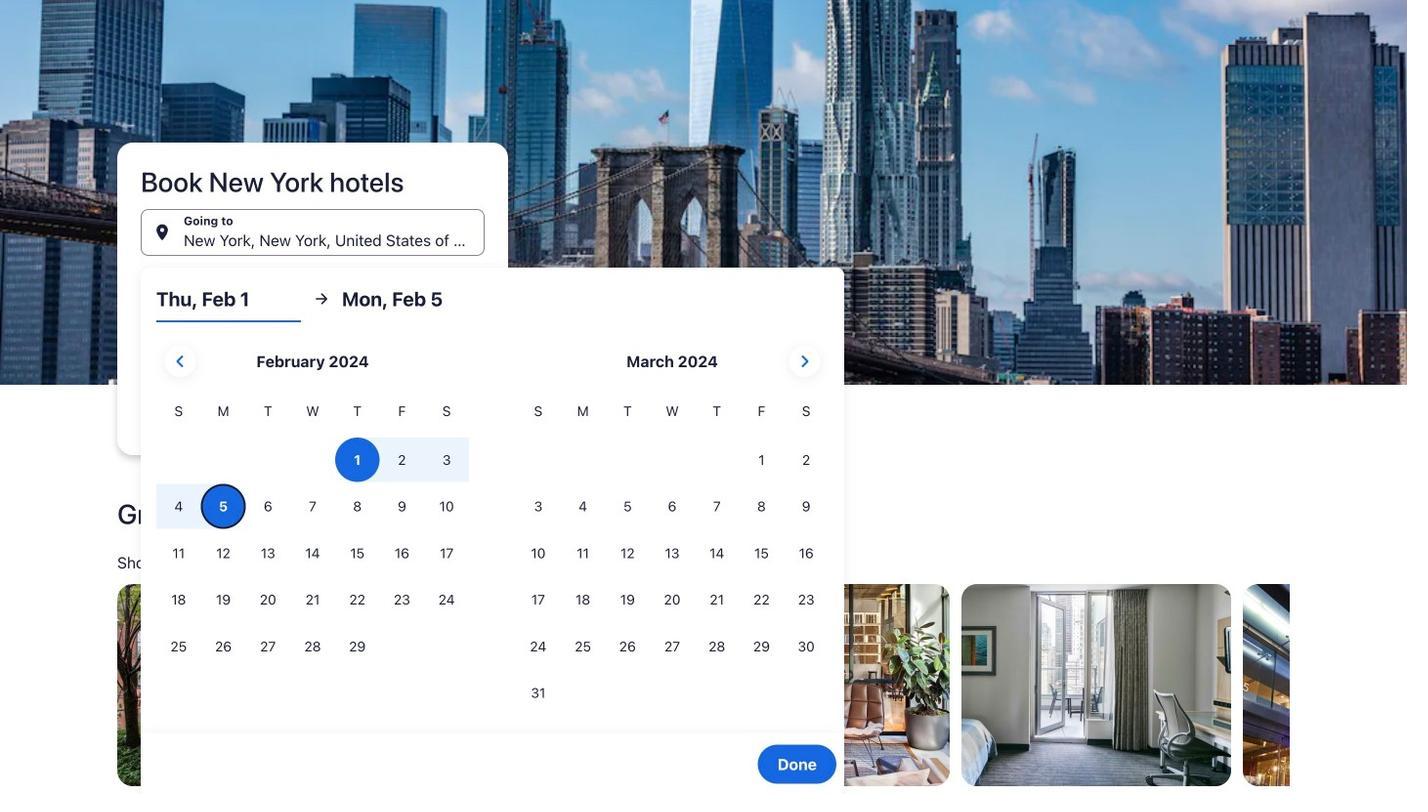 Task type: locate. For each thing, give the bounding box(es) containing it.
application
[[156, 338, 829, 718]]

next month image
[[793, 350, 817, 373]]

room image
[[962, 585, 1232, 787]]

wizard region
[[0, 0, 1408, 795]]

february 2024 element
[[156, 401, 469, 671]]



Task type: describe. For each thing, give the bounding box(es) containing it.
previous month image
[[169, 350, 192, 373]]

living area image
[[399, 585, 669, 787]]

terrace/patio image
[[117, 585, 387, 787]]

lobby sitting area image
[[680, 585, 950, 787]]

march 2024 element
[[516, 401, 829, 718]]

front of property image
[[1243, 585, 1408, 787]]

application inside wizard region
[[156, 338, 829, 718]]

new york, new york, united states of america image
[[0, 0, 1408, 385]]

directional image
[[313, 290, 330, 308]]



Task type: vqa. For each thing, say whether or not it's contained in the screenshot.
new york, new york, united states of america image
yes



